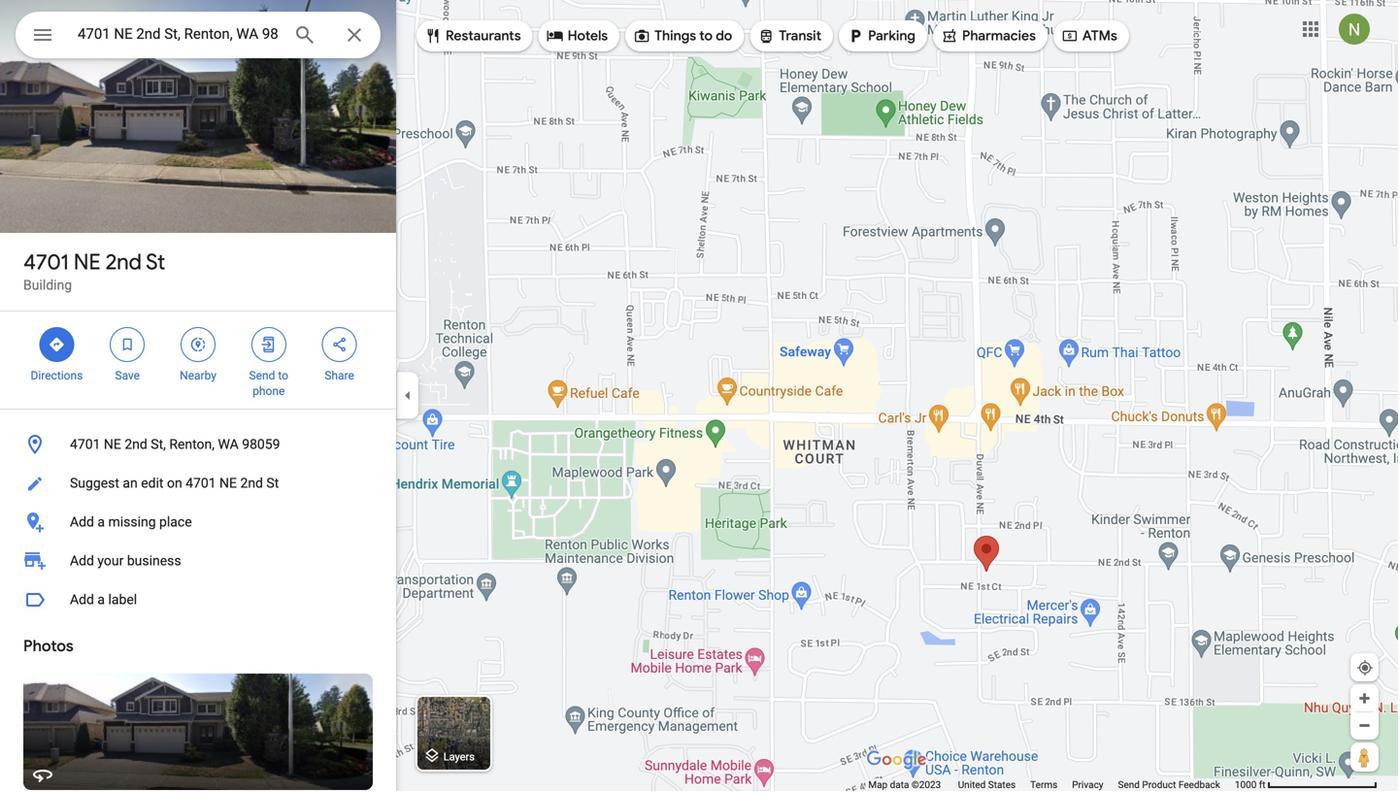 Task type: vqa. For each thing, say whether or not it's contained in the screenshot.


Task type: locate. For each thing, give the bounding box(es) containing it.
0 vertical spatial a
[[97, 514, 105, 530]]

show street view coverage image
[[1351, 743, 1379, 772]]

photos
[[23, 636, 74, 656]]

footer inside google maps "element"
[[868, 779, 1235, 791]]

zoom in image
[[1357, 691, 1372, 706]]

add left your
[[70, 553, 94, 569]]

2 add from the top
[[70, 553, 94, 569]]

2nd left st, at the bottom left of page
[[125, 436, 147, 452]]

1 vertical spatial a
[[97, 592, 105, 608]]

terms button
[[1030, 779, 1058, 791]]

4701 up suggest
[[70, 436, 100, 452]]

0 vertical spatial send
[[249, 369, 275, 383]]

1 vertical spatial add
[[70, 553, 94, 569]]

united
[[958, 779, 986, 791]]

add for add a label
[[70, 592, 94, 608]]

ne inside 4701 ne 2nd st building
[[74, 249, 101, 276]]

send for send to phone
[[249, 369, 275, 383]]


[[119, 334, 136, 355]]

2nd down 98059 at the left bottom of page
[[240, 475, 263, 491]]

1 horizontal spatial st
[[266, 475, 279, 491]]

ne
[[74, 249, 101, 276], [104, 436, 121, 452], [219, 475, 237, 491]]

2nd inside button
[[240, 475, 263, 491]]

4701 inside button
[[70, 436, 100, 452]]

2 vertical spatial add
[[70, 592, 94, 608]]

send inside send to phone
[[249, 369, 275, 383]]

2nd for st,
[[125, 436, 147, 452]]

renton,
[[169, 436, 215, 452]]

1 vertical spatial 4701
[[70, 436, 100, 452]]

a
[[97, 514, 105, 530], [97, 592, 105, 608]]

add for add a missing place
[[70, 514, 94, 530]]

map data ©2023
[[868, 779, 943, 791]]

2nd inside 4701 ne 2nd st building
[[106, 249, 142, 276]]

add a missing place button
[[0, 503, 396, 542]]

2 vertical spatial 2nd
[[240, 475, 263, 491]]

 search field
[[16, 12, 381, 62]]

2nd
[[106, 249, 142, 276], [125, 436, 147, 452], [240, 475, 263, 491]]

1 vertical spatial to
[[278, 369, 288, 383]]

4701 ne 2nd st, renton, wa 98059 button
[[0, 425, 396, 464]]

to up phone
[[278, 369, 288, 383]]

0 vertical spatial add
[[70, 514, 94, 530]]

add down suggest
[[70, 514, 94, 530]]

feedback
[[1179, 779, 1220, 791]]

google account: natalie lubich  
(natalie.lubich@adept.ai) image
[[1339, 14, 1370, 45]]

 transit
[[758, 25, 822, 47]]


[[847, 25, 864, 47]]

1 vertical spatial send
[[1118, 779, 1140, 791]]

edit
[[141, 475, 164, 491]]

product
[[1142, 779, 1176, 791]]

1 a from the top
[[97, 514, 105, 530]]

0 horizontal spatial send
[[249, 369, 275, 383]]

st inside button
[[266, 475, 279, 491]]

1 horizontal spatial 4701
[[70, 436, 100, 452]]

send up phone
[[249, 369, 275, 383]]

1 vertical spatial 2nd
[[125, 436, 147, 452]]

wa
[[218, 436, 239, 452]]

footer
[[868, 779, 1235, 791]]

4701 right on
[[186, 475, 216, 491]]

0 horizontal spatial st
[[146, 249, 165, 276]]

ne for st,
[[104, 436, 121, 452]]


[[31, 21, 54, 49]]

0 vertical spatial 4701
[[23, 249, 69, 276]]

zoom out image
[[1357, 719, 1372, 733]]

pharmacies
[[962, 27, 1036, 45]]

suggest an edit on 4701 ne 2nd st button
[[0, 464, 396, 503]]

2 vertical spatial 4701
[[186, 475, 216, 491]]

an
[[123, 475, 138, 491]]

add a label button
[[0, 581, 396, 619]]

4701 up building
[[23, 249, 69, 276]]

1 horizontal spatial to
[[699, 27, 713, 45]]

None field
[[78, 22, 278, 46]]

2 horizontal spatial 4701
[[186, 475, 216, 491]]

phone
[[253, 385, 285, 398]]

st
[[146, 249, 165, 276], [266, 475, 279, 491]]

0 horizontal spatial 4701
[[23, 249, 69, 276]]

missing
[[108, 514, 156, 530]]

a left label
[[97, 592, 105, 608]]

0 horizontal spatial ne
[[74, 249, 101, 276]]

parking
[[868, 27, 916, 45]]

add a missing place
[[70, 514, 192, 530]]


[[941, 25, 958, 47]]

send
[[249, 369, 275, 383], [1118, 779, 1140, 791]]

1 horizontal spatial ne
[[104, 436, 121, 452]]

send for send product feedback
[[1118, 779, 1140, 791]]

st,
[[151, 436, 166, 452]]


[[260, 334, 277, 355]]


[[331, 334, 348, 355]]

send product feedback button
[[1118, 779, 1220, 791]]

0 horizontal spatial to
[[278, 369, 288, 383]]

2nd inside button
[[125, 436, 147, 452]]

4701
[[23, 249, 69, 276], [70, 436, 100, 452], [186, 475, 216, 491]]

1 vertical spatial ne
[[104, 436, 121, 452]]

a for label
[[97, 592, 105, 608]]

a left missing
[[97, 514, 105, 530]]

3 add from the top
[[70, 592, 94, 608]]

0 vertical spatial 2nd
[[106, 249, 142, 276]]

send to phone
[[249, 369, 288, 398]]

add
[[70, 514, 94, 530], [70, 553, 94, 569], [70, 592, 94, 608]]

ne for st
[[74, 249, 101, 276]]

1 horizontal spatial send
[[1118, 779, 1140, 791]]

collapse side panel image
[[397, 385, 418, 406]]

ne inside 4701 ne 2nd st, renton, wa 98059 button
[[104, 436, 121, 452]]

footer containing map data ©2023
[[868, 779, 1235, 791]]

1 vertical spatial st
[[266, 475, 279, 491]]

4701 ne 2nd st main content
[[0, 0, 396, 791]]

ne inside suggest an edit on 4701 ne 2nd st button
[[219, 475, 237, 491]]

privacy button
[[1072, 779, 1104, 791]]

2 vertical spatial ne
[[219, 475, 237, 491]]

restaurants
[[446, 27, 521, 45]]

to inside " things to do"
[[699, 27, 713, 45]]

0 vertical spatial st
[[146, 249, 165, 276]]

send product feedback
[[1118, 779, 1220, 791]]

send inside button
[[1118, 779, 1140, 791]]


[[424, 25, 442, 47]]

4701 for st
[[23, 249, 69, 276]]

1 add from the top
[[70, 514, 94, 530]]

2 horizontal spatial ne
[[219, 475, 237, 491]]

united states button
[[958, 779, 1016, 791]]

0 vertical spatial to
[[699, 27, 713, 45]]

4701 inside button
[[186, 475, 216, 491]]

add left label
[[70, 592, 94, 608]]

4701 inside 4701 ne 2nd st building
[[23, 249, 69, 276]]

2 a from the top
[[97, 592, 105, 608]]

to
[[699, 27, 713, 45], [278, 369, 288, 383]]


[[546, 25, 564, 47]]

send left product
[[1118, 779, 1140, 791]]

 things to do
[[633, 25, 732, 47]]

to left do
[[699, 27, 713, 45]]

 hotels
[[546, 25, 608, 47]]

actions for 4701 ne 2nd st region
[[0, 312, 396, 409]]

business
[[127, 553, 181, 569]]

0 vertical spatial ne
[[74, 249, 101, 276]]

2nd up  on the top of page
[[106, 249, 142, 276]]



Task type: describe. For each thing, give the bounding box(es) containing it.
4701 NE 2nd St, Renton, WA 98059 field
[[16, 12, 381, 58]]

add for add your business
[[70, 553, 94, 569]]


[[758, 25, 775, 47]]

to inside send to phone
[[278, 369, 288, 383]]

 pharmacies
[[941, 25, 1036, 47]]


[[633, 25, 651, 47]]

google maps element
[[0, 0, 1398, 791]]

things
[[655, 27, 696, 45]]

directions
[[31, 369, 83, 383]]

add your business link
[[0, 542, 396, 581]]

hotels
[[568, 27, 608, 45]]

do
[[716, 27, 732, 45]]

privacy
[[1072, 779, 1104, 791]]

98059
[[242, 436, 280, 452]]

1000
[[1235, 779, 1257, 791]]

united states
[[958, 779, 1016, 791]]

transit
[[779, 27, 822, 45]]

4701 ne 2nd st building
[[23, 249, 165, 293]]

share
[[325, 369, 354, 383]]

map
[[868, 779, 888, 791]]

 restaurants
[[424, 25, 521, 47]]

save
[[115, 369, 140, 383]]

2nd for st
[[106, 249, 142, 276]]


[[189, 334, 207, 355]]

add your business
[[70, 553, 181, 569]]

 parking
[[847, 25, 916, 47]]

suggest
[[70, 475, 119, 491]]

 atms
[[1061, 25, 1117, 47]]

a for missing
[[97, 514, 105, 530]]

place
[[159, 514, 192, 530]]

on
[[167, 475, 182, 491]]

none field inside 4701 ne 2nd st, renton, wa 98059 field
[[78, 22, 278, 46]]

data
[[890, 779, 909, 791]]


[[1061, 25, 1079, 47]]

states
[[988, 779, 1016, 791]]

label
[[108, 592, 137, 608]]

1000 ft button
[[1235, 779, 1378, 791]]

your
[[97, 553, 124, 569]]

©2023
[[912, 779, 941, 791]]

suggest an edit on 4701 ne 2nd st
[[70, 475, 279, 491]]

 button
[[16, 12, 70, 62]]

building
[[23, 277, 72, 293]]

st inside 4701 ne 2nd st building
[[146, 249, 165, 276]]

nearby
[[180, 369, 216, 383]]

4701 ne 2nd st, renton, wa 98059
[[70, 436, 280, 452]]

ft
[[1259, 779, 1266, 791]]


[[48, 334, 65, 355]]

show your location image
[[1356, 659, 1374, 677]]

1000 ft
[[1235, 779, 1266, 791]]

4701 for st,
[[70, 436, 100, 452]]

atms
[[1083, 27, 1117, 45]]

layers
[[443, 751, 475, 763]]

add a label
[[70, 592, 137, 608]]

terms
[[1030, 779, 1058, 791]]



